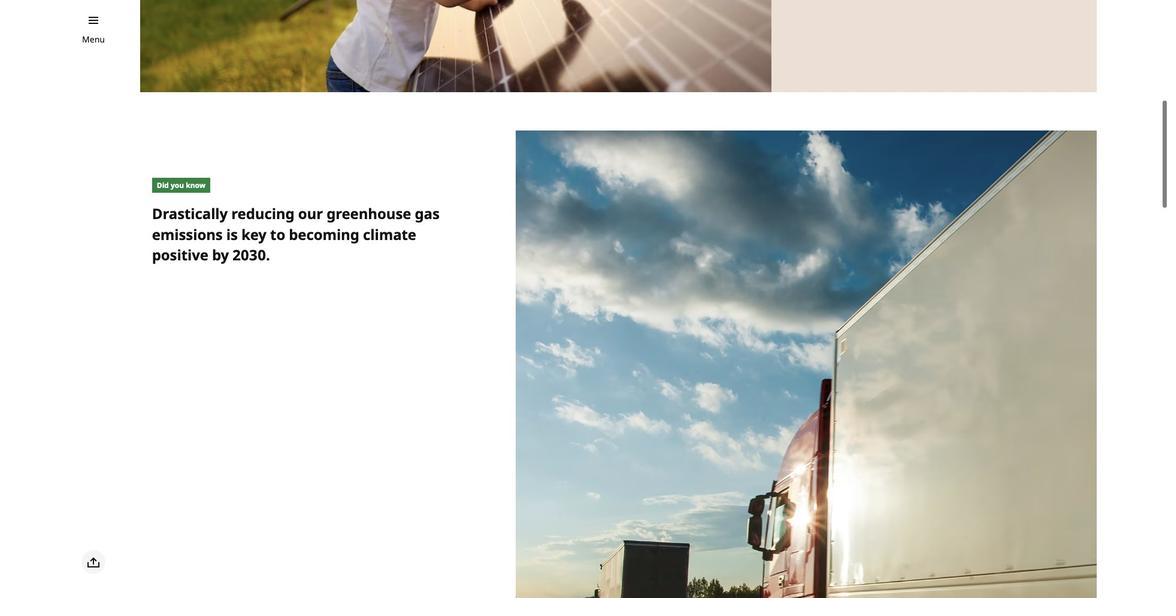 Task type: vqa. For each thing, say whether or not it's contained in the screenshot.
On
no



Task type: describe. For each thing, give the bounding box(es) containing it.
drastically reducing our greenhouse gas emissions is key to becoming climate positive by 2030.
[[152, 204, 440, 265]]

menu button
[[82, 33, 105, 46]]

reducing
[[231, 204, 295, 223]]

2030.
[[233, 245, 270, 265]]

becoming
[[289, 225, 360, 244]]

climate
[[363, 225, 416, 244]]

gas
[[415, 204, 440, 223]]

know
[[186, 180, 206, 191]]

menu
[[82, 34, 105, 45]]

our
[[298, 204, 323, 223]]

the evening sun reflects off the red cab of a semi-trailer as it drives down the motorway behind another truck. image
[[516, 131, 1097, 599]]

greenhouse
[[327, 204, 411, 223]]

drastically
[[152, 204, 228, 223]]

to
[[270, 225, 285, 244]]



Task type: locate. For each thing, give the bounding box(es) containing it.
did
[[157, 180, 169, 191]]

you
[[171, 180, 184, 191]]

positive
[[152, 245, 208, 265]]

by
[[212, 245, 229, 265]]

did you know
[[157, 180, 206, 191]]

key
[[241, 225, 267, 244]]

is
[[226, 225, 238, 244]]

emissions
[[152, 225, 223, 244]]

a young child with blonde hair runs a grass seed head across the surface of a solar panel while outside in the evening sun. image
[[140, 0, 772, 92]]



